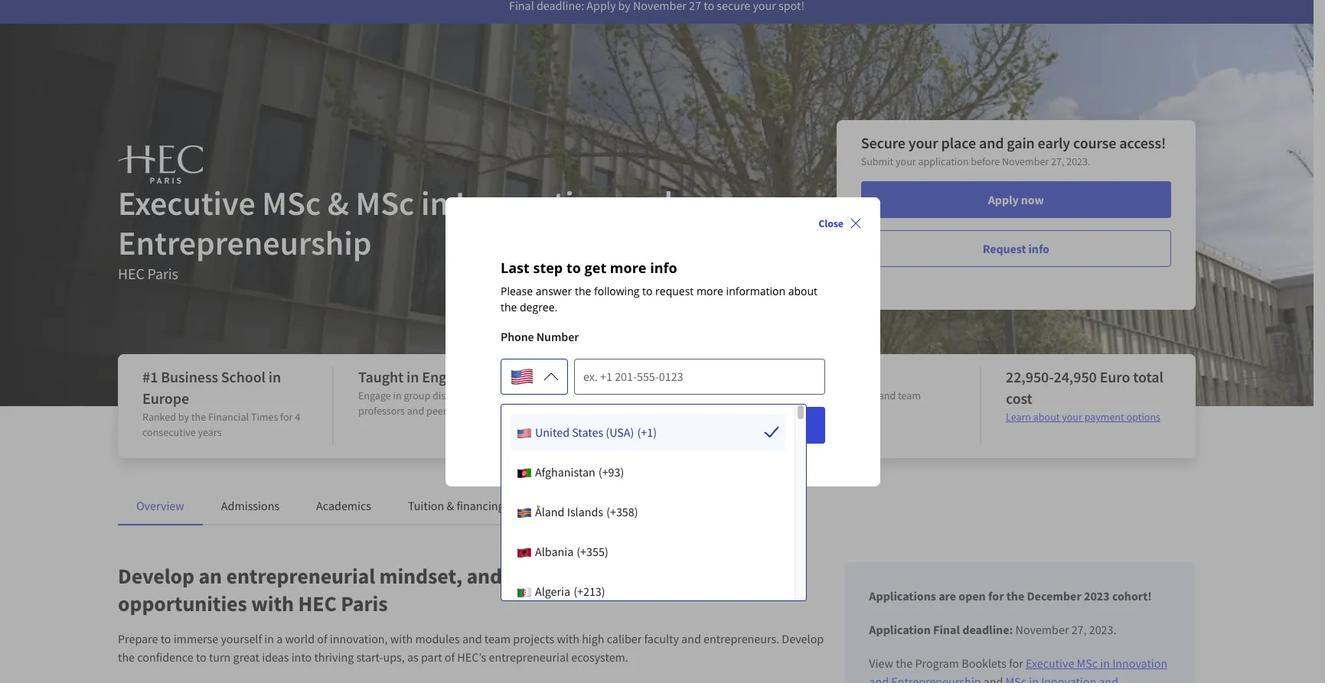 Task type: vqa. For each thing, say whether or not it's contained in the screenshot.
simple within THE PYTHON IS A SIMPLE PROGRAMMING LANGUAGE OFTEN USED IN DATA SCIENCE, AI, AND FINANCIAL APPLICATIONS. IT'S PREVALENT IN ACADEMIC SETTINGS AND WIDELY TAUGHT IN UNIVERSITIES. IT WAS DEVELOPED IN 1989 AND RELEASED IN 1994. IN 2011, GOOGLE ANNOUNCED THAT IT USED PYTHON FOR MANY INTERNAL PROCESSES—THAT NEWS CAUGHT GAINED ATTENTION.
no



Task type: describe. For each thing, give the bounding box(es) containing it.
close button
[[812, 209, 868, 237]]

to inside develop an entrepreneurial mindset, and learn to identify innovation opportunities with hec paris
[[560, 563, 579, 591]]

0 horizontal spatial more
[[610, 259, 646, 277]]

and inside executive msc in innovation and entrepreneurship
[[870, 675, 889, 684]]

paris inside executive msc & msc in innovation and entrepreneurship hec paris
[[148, 264, 178, 283]]

executive msc & msc in innovation and entrepreneurship hec paris
[[118, 182, 673, 283]]

last step to get more info status
[[501, 259, 825, 315]]

in inside executive msc & msc in innovation and entrepreneurship hec paris
[[421, 182, 449, 224]]

4
[[295, 411, 300, 424]]

in inside executive msc in innovation and entrepreneurship
[[1101, 656, 1111, 672]]

2 vertical spatial info
[[675, 418, 696, 433]]

states
[[572, 425, 604, 440]]

the down 'please'
[[501, 300, 517, 314]]

overview link
[[136, 499, 184, 514]]

and inside taught in english engage in group discussions with professors and peers
[[407, 404, 425, 418]]

turn
[[209, 650, 231, 666]]

online
[[830, 368, 871, 387]]

2023. inside secure your place and gain early course access! submit your application before november 27, 2023.
[[1067, 155, 1091, 169]]

are
[[939, 589, 957, 604]]

executive for in
[[1026, 656, 1075, 672]]

) inside 🇦🇽 åland islands (+ 358 )
[[635, 505, 638, 520]]

world
[[285, 632, 315, 647]]

phone
[[501, 329, 534, 344]]

now
[[1022, 192, 1045, 208]]

submit
[[861, 155, 894, 169]]

a
[[277, 632, 283, 647]]

careers
[[541, 499, 580, 514]]

taught
[[358, 368, 404, 387]]

times
[[251, 411, 278, 424]]

payment
[[1085, 411, 1125, 424]]

mindset,
[[380, 563, 463, 591]]

academics link
[[316, 499, 372, 514]]

with left high
[[557, 632, 580, 647]]

93
[[609, 465, 621, 480]]

team inside '100% online lectures, webinars, and team projects'
[[898, 389, 921, 403]]

algeria
[[535, 584, 571, 600]]

entrepreneurial inside prepare to immerse yourself in a world of innovation, with modules and team projects with high caliber faculty and entrepreneurs. develop the confidence to turn great ideas into thriving start-ups, as part of hec's entrepreneurial ecosystem.
[[489, 650, 569, 666]]

courses
[[587, 389, 622, 403]]

24
[[595, 368, 610, 387]]

and inside executive msc & msc in innovation and entrepreneurship hec paris
[[618, 182, 673, 224]]

cohort!
[[1113, 589, 1153, 604]]

start-
[[357, 650, 383, 666]]

confidence
[[137, 650, 194, 666]]

admissions
[[221, 499, 280, 514]]

0 vertical spatial your
[[909, 133, 939, 152]]

) for 🇦🇱 albania (+ 355 )
[[605, 545, 609, 560]]

🇺🇸 for 🇺🇸
[[510, 363, 534, 393]]

0 vertical spatial info
[[1029, 241, 1050, 257]]

🇦🇱 albania (+ 355 )
[[517, 545, 609, 562]]

1 vertical spatial your
[[896, 155, 917, 169]]

1 horizontal spatial for
[[989, 589, 1005, 604]]

🇦🇽 åland islands (+ 358 )
[[517, 505, 638, 522]]

prepare
[[118, 632, 158, 647]]

caliber
[[607, 632, 642, 647]]

with up ups,
[[390, 632, 413, 647]]

december
[[1027, 589, 1082, 604]]

) for 🇩🇿 algeria (+ 213 )
[[602, 584, 606, 600]]

to up confidence
[[161, 632, 171, 647]]

get
[[584, 259, 606, 277]]

booklets
[[962, 656, 1007, 672]]

open
[[959, 589, 986, 604]]

discussions
[[433, 389, 484, 403]]

learn about your payment options link
[[1006, 411, 1161, 424]]

student experience
[[617, 499, 716, 514]]

about inside last step to get more info please answer the following to request more information about the degree.
[[788, 284, 818, 298]]

course
[[1074, 133, 1117, 152]]

🇩🇿
[[517, 586, 532, 601]]

place
[[942, 133, 977, 152]]

afghanistan
[[535, 465, 596, 480]]

) for 🇦🇫 afghanistan (+ 93 )
[[621, 465, 625, 480]]

team inside prepare to immerse yourself in a world of innovation, with modules and team projects with high caliber faculty and entrepreneurs. develop the confidence to turn great ideas into thriving start-ups, as part of hec's entrepreneurial ecosystem.
[[485, 632, 511, 647]]

develop an entrepreneurial mindset, and learn to identify innovation opportunities with hec paris
[[118, 563, 763, 618]]

application
[[919, 155, 969, 169]]

(+ for 🇩🇿 algeria (+ 213 )
[[574, 584, 584, 600]]

english
[[422, 368, 470, 387]]

total,
[[624, 389, 647, 403]]

0 vertical spatial request info button
[[861, 231, 1172, 267]]

22,950-
[[1006, 368, 1054, 387]]

peers
[[427, 404, 451, 418]]

358
[[617, 505, 635, 520]]

🇩🇿 algeria (+ 213 )
[[517, 584, 606, 601]]

213
[[584, 584, 602, 600]]

last
[[501, 259, 530, 277]]

student
[[617, 499, 658, 514]]

learn
[[507, 563, 555, 591]]

(usa)
[[606, 425, 635, 440]]

info inside last step to get more info please answer the following to request more information about the degree.
[[650, 259, 677, 277]]

immerse
[[174, 632, 218, 647]]

cost
[[1006, 389, 1033, 408]]

1 horizontal spatial msc
[[356, 182, 415, 224]]

early
[[1038, 133, 1071, 152]]

innovation inside executive msc in innovation and entrepreneurship
[[1113, 656, 1168, 672]]

with inside taught in english engage in group discussions with professors and peers
[[486, 389, 506, 403]]

🇦🇫
[[517, 467, 532, 482]]

taught in english engage in group discussions with professors and peers
[[358, 368, 506, 418]]

entrepreneurial inside develop an entrepreneurial mindset, and learn to identify innovation opportunities with hec paris
[[226, 563, 375, 591]]

number
[[536, 329, 579, 344]]

europe
[[142, 389, 189, 408]]

apply now button
[[861, 182, 1172, 218]]

program
[[916, 656, 960, 672]]

options
[[1127, 411, 1161, 424]]

msc for in
[[262, 182, 321, 224]]

school
[[221, 368, 266, 387]]

ecosystem.
[[572, 650, 629, 666]]

student experience link
[[617, 499, 716, 514]]

🇦🇽
[[517, 506, 532, 522]]

careers link
[[541, 499, 580, 514]]

#1
[[142, 368, 158, 387]]

list box containing 🇺🇸 united states (usa) (+ 1 )
[[502, 405, 807, 610]]

about inside 22,950-24,950 euro total cost learn about your payment options
[[1034, 411, 1060, 424]]

final
[[934, 623, 961, 638]]

access!
[[1120, 133, 1167, 152]]

degree.
[[520, 300, 557, 314]]

business
[[161, 368, 218, 387]]

week
[[707, 389, 730, 403]]

18-
[[574, 368, 595, 387]]

tuition & financing
[[408, 499, 504, 514]]



Task type: locate. For each thing, give the bounding box(es) containing it.
november down december at the right bottom of page
[[1016, 623, 1070, 638]]

more
[[610, 259, 646, 277], [697, 284, 723, 298]]

executive msc in innovation and entrepreneurship link
[[870, 656, 1168, 684]]

(+ right 'albania'
[[577, 545, 587, 560]]

1 vertical spatial hec
[[298, 591, 337, 618]]

your up application
[[909, 133, 939, 152]]

0 horizontal spatial 27,
[[1052, 155, 1065, 169]]

0 vertical spatial request info
[[983, 241, 1050, 257]]

to down the 🇦🇱 albania (+ 355 )
[[560, 563, 579, 591]]

list box
[[502, 405, 807, 610]]

) inside 🇦🇫 afghanistan (+ 93 )
[[621, 465, 625, 480]]

innovation inside executive msc & msc in innovation and entrepreneurship hec paris
[[455, 182, 612, 224]]

executive inside executive msc in innovation and entrepreneurship
[[1026, 656, 1075, 672]]

request inside 🇺🇸 dialog
[[630, 418, 673, 433]]

27, down early
[[1052, 155, 1065, 169]]

1 vertical spatial team
[[485, 632, 511, 647]]

and inside develop an entrepreneurial mindset, and learn to identify innovation opportunities with hec paris
[[467, 563, 502, 591]]

(+ inside 🇦🇽 åland islands (+ 358 )
[[607, 505, 617, 520]]

1 vertical spatial request info
[[630, 418, 696, 433]]

1 vertical spatial more
[[697, 284, 723, 298]]

1 horizontal spatial request info
[[983, 241, 1050, 257]]

entrepreneurship inside executive msc & msc in innovation and entrepreneurship hec paris
[[118, 222, 372, 264]]

and inside secure your place and gain early course access! submit your application before november 27, 2023.
[[980, 133, 1004, 152]]

info down hours
[[675, 418, 696, 433]]

2023.
[[1067, 155, 1091, 169], [1090, 623, 1117, 638]]

0 vertical spatial executive
[[118, 182, 256, 224]]

0 vertical spatial 🇺🇸
[[510, 363, 534, 393]]

(+ right (usa)
[[638, 425, 647, 440]]

team right the webinars,
[[898, 389, 921, 403]]

request info inside 🇺🇸 dialog
[[630, 418, 696, 433]]

entrepreneurship
[[118, 222, 372, 264], [892, 675, 982, 684]]

& inside executive msc & msc in innovation and entrepreneurship hec paris
[[328, 182, 349, 224]]

info down now
[[1029, 241, 1050, 257]]

yourself
[[221, 632, 262, 647]]

0 vertical spatial 27,
[[1052, 155, 1065, 169]]

(+ inside 🇺🇸 united states (usa) (+ 1 )
[[638, 425, 647, 440]]

projects down 🇩🇿 at left
[[513, 632, 555, 647]]

paris inside develop an entrepreneurial mindset, and learn to identify innovation opportunities with hec paris
[[341, 591, 388, 618]]

the down prepare
[[118, 650, 135, 666]]

0 vertical spatial &
[[328, 182, 349, 224]]

1
[[647, 425, 653, 440]]

0 horizontal spatial request
[[630, 418, 673, 433]]

hours
[[662, 389, 688, 403]]

overview
[[136, 499, 184, 514]]

🇺🇸 down 'phone' at the left
[[510, 363, 534, 393]]

part
[[421, 650, 442, 666]]

0 horizontal spatial for
[[280, 411, 293, 424]]

executive inside executive msc & msc in innovation and entrepreneurship hec paris
[[118, 182, 256, 224]]

🇺🇸 inside 🇺🇸 united states (usa) (+ 1 )
[[517, 427, 532, 442]]

msc for and
[[1077, 656, 1098, 672]]

financing
[[457, 499, 504, 514]]

) inside 🇩🇿 algeria (+ 213 )
[[602, 584, 606, 600]]

in inside #1 business school in europe ranked by the financial times for 4 consecutive years
[[269, 368, 281, 387]]

2 horizontal spatial msc
[[1077, 656, 1098, 672]]

1 horizontal spatial executive
[[1026, 656, 1075, 672]]

1 horizontal spatial innovation
[[1113, 656, 1168, 672]]

0 vertical spatial november
[[1003, 155, 1049, 169]]

modules
[[416, 632, 460, 647]]

1 horizontal spatial develop
[[782, 632, 824, 647]]

27, inside secure your place and gain early course access! submit your application before november 27, 2023.
[[1052, 155, 1065, 169]]

1 horizontal spatial entrepreneurship
[[892, 675, 982, 684]]

develop left an
[[118, 563, 195, 591]]

hec
[[118, 264, 145, 283], [298, 591, 337, 618]]

tuition & financing link
[[408, 499, 504, 514]]

1 vertical spatial for
[[989, 589, 1005, 604]]

the right view
[[896, 656, 913, 672]]

🇺🇸 button
[[501, 358, 568, 395]]

info up request
[[650, 259, 677, 277]]

projects inside prepare to immerse yourself in a world of innovation, with modules and team projects with high caliber faculty and entrepreneurs. develop the confidence to turn great ideas into thriving start-ups, as part of hec's entrepreneurial ecosystem.
[[513, 632, 555, 647]]

and inside '100% online lectures, webinars, and team projects'
[[879, 389, 896, 403]]

0 vertical spatial for
[[280, 411, 293, 424]]

2023. down course
[[1067, 155, 1091, 169]]

0 horizontal spatial entrepreneurship
[[118, 222, 372, 264]]

for right open
[[989, 589, 1005, 604]]

1 vertical spatial about
[[1034, 411, 1060, 424]]

identify
[[583, 563, 657, 591]]

1 vertical spatial projects
[[513, 632, 555, 647]]

1 horizontal spatial paris
[[341, 591, 388, 618]]

1 horizontal spatial team
[[898, 389, 921, 403]]

1 vertical spatial executive
[[1026, 656, 1075, 672]]

the inside #1 business school in europe ranked by the financial times for 4 consecutive years
[[191, 411, 206, 424]]

1 horizontal spatial entrepreneurial
[[489, 650, 569, 666]]

more up following
[[610, 259, 646, 277]]

1 20 from the left
[[574, 389, 585, 403]]

0 vertical spatial entrepreneurial
[[226, 563, 375, 591]]

information
[[726, 284, 785, 298]]

0 horizontal spatial executive
[[118, 182, 256, 224]]

last step to get more info please answer the following to request more information about the degree.
[[501, 259, 818, 314]]

1 vertical spatial request info button
[[501, 407, 825, 444]]

1 horizontal spatial about
[[1034, 411, 1060, 424]]

0 horizontal spatial request info
[[630, 418, 696, 433]]

0 horizontal spatial 20
[[574, 389, 585, 403]]

(+ right islands on the bottom
[[607, 505, 617, 520]]

request info button
[[861, 231, 1172, 267], [501, 407, 825, 444]]

ups,
[[383, 650, 405, 666]]

🇺🇸 dialog
[[445, 197, 880, 487]]

0 vertical spatial paris
[[148, 264, 178, 283]]

🇺🇸 united states (usa) (+ 1 )
[[517, 425, 657, 442]]

paris
[[148, 264, 178, 283], [341, 591, 388, 618]]

develop right the entrepreneurs. at the right of the page
[[782, 632, 824, 647]]

100% online lectures, webinars, and team projects
[[790, 368, 921, 418]]

0 vertical spatial entrepreneurship
[[118, 222, 372, 264]]

Phone Number telephone field
[[574, 358, 825, 395]]

the left december at the right bottom of page
[[1007, 589, 1025, 604]]

learn
[[1006, 411, 1032, 424]]

innovation,
[[330, 632, 388, 647]]

as
[[407, 650, 419, 666]]

for right booklets
[[1010, 656, 1024, 672]]

1 vertical spatial of
[[445, 650, 455, 666]]

your inside 22,950-24,950 euro total cost learn about your payment options
[[1063, 411, 1083, 424]]

100%
[[790, 368, 827, 387]]

) inside the 🇦🇱 albania (+ 355 )
[[605, 545, 609, 560]]

msc inside executive msc in innovation and entrepreneurship
[[1077, 656, 1098, 672]]

of up thriving
[[317, 632, 328, 647]]

faculty
[[645, 632, 679, 647]]

november inside secure your place and gain early course access! submit your application before november 27, 2023.
[[1003, 155, 1049, 169]]

entrepreneurship inside executive msc in innovation and entrepreneurship
[[892, 675, 982, 684]]

0 horizontal spatial msc
[[262, 182, 321, 224]]

2 vertical spatial your
[[1063, 411, 1083, 424]]

projects inside '100% online lectures, webinars, and team projects'
[[790, 404, 827, 418]]

for
[[280, 411, 293, 424], [989, 589, 1005, 604], [1010, 656, 1024, 672]]

2 vertical spatial for
[[1010, 656, 1024, 672]]

0 horizontal spatial hec
[[118, 264, 145, 283]]

hec inside develop an entrepreneurial mindset, and learn to identify innovation opportunities with hec paris
[[298, 591, 337, 618]]

åland
[[535, 505, 565, 520]]

27, down 2023
[[1072, 623, 1087, 638]]

0 vertical spatial request
[[983, 241, 1027, 257]]

develop inside prepare to immerse yourself in a world of innovation, with modules and team projects with high caliber faculty and entrepreneurs. develop the confidence to turn great ideas into thriving start-ups, as part of hec's entrepreneurial ecosystem.
[[782, 632, 824, 647]]

secure
[[861, 133, 906, 152]]

1 vertical spatial info
[[650, 259, 677, 277]]

group
[[404, 389, 431, 403]]

ideas
[[262, 650, 289, 666]]

webinars,
[[833, 389, 877, 403]]

more right request
[[697, 284, 723, 298]]

20 right total,
[[649, 389, 660, 403]]

november down gain
[[1003, 155, 1049, 169]]

1 vertical spatial paris
[[341, 591, 388, 618]]

entrepreneurs.
[[704, 632, 780, 647]]

🇺🇸 for 🇺🇸 united states (usa) (+ 1 )
[[517, 427, 532, 442]]

)
[[653, 425, 657, 440], [621, 465, 625, 480], [635, 505, 638, 520], [605, 545, 609, 560], [602, 584, 606, 600]]

2 20 from the left
[[649, 389, 660, 403]]

admissions link
[[221, 499, 280, 514]]

opportunities
[[118, 591, 247, 618]]

0 horizontal spatial of
[[317, 632, 328, 647]]

0 vertical spatial 2023.
[[1067, 155, 1091, 169]]

and
[[980, 133, 1004, 152], [618, 182, 673, 224], [879, 389, 896, 403], [407, 404, 425, 418], [467, 563, 502, 591], [463, 632, 482, 647], [682, 632, 701, 647], [870, 675, 889, 684]]

0 horizontal spatial entrepreneurial
[[226, 563, 375, 591]]

gain
[[1007, 133, 1035, 152]]

0 vertical spatial innovation
[[455, 182, 612, 224]]

🇺🇸 left united
[[517, 427, 532, 442]]

#1 business school in europe ranked by the financial times for 4 consecutive years
[[142, 368, 300, 440]]

1 horizontal spatial 20
[[649, 389, 660, 403]]

executive for &
[[118, 182, 256, 224]]

1 vertical spatial &
[[447, 499, 454, 514]]

academics
[[316, 499, 372, 514]]

(+ for 🇦🇫 afghanistan (+ 93 )
[[599, 465, 609, 480]]

projects
[[790, 404, 827, 418], [513, 632, 555, 647]]

1 horizontal spatial &
[[447, 499, 454, 514]]

🇺🇸 inside dropdown button
[[510, 363, 534, 393]]

1 vertical spatial november
[[1016, 623, 1070, 638]]

your left payment
[[1063, 411, 1083, 424]]

(+ inside 🇦🇫 afghanistan (+ 93 )
[[599, 465, 609, 480]]

with inside develop an entrepreneurial mindset, and learn to identify innovation opportunities with hec paris
[[251, 591, 294, 618]]

0 vertical spatial hec
[[118, 264, 145, 283]]

🇺🇸
[[510, 363, 534, 393], [517, 427, 532, 442]]

develop inside develop an entrepreneurial mindset, and learn to identify innovation opportunities with hec paris
[[118, 563, 195, 591]]

1 horizontal spatial hec
[[298, 591, 337, 618]]

the
[[575, 284, 591, 298], [501, 300, 517, 314], [191, 411, 206, 424], [1007, 589, 1025, 604], [118, 650, 135, 666], [896, 656, 913, 672]]

entrepreneurial right hec's
[[489, 650, 569, 666]]

in inside prepare to immerse yourself in a world of innovation, with modules and team projects with high caliber faculty and entrepreneurs. develop the confidence to turn great ideas into thriving start-ups, as part of hec's entrepreneurial ecosystem.
[[264, 632, 274, 647]]

team up hec's
[[485, 632, 511, 647]]

to left the get
[[566, 259, 581, 277]]

great
[[233, 650, 260, 666]]

prepare to immerse yourself in a world of innovation, with modules and team projects with high caliber faculty and entrepreneurs. develop the confidence to turn great ideas into thriving start-ups, as part of hec's entrepreneurial ecosystem.
[[118, 632, 824, 666]]

(+ inside the 🇦🇱 albania (+ 355 )
[[577, 545, 587, 560]]

please
[[501, 284, 533, 298]]

an
[[199, 563, 222, 591]]

(+ right afghanistan
[[599, 465, 609, 480]]

hec inside executive msc & msc in innovation and entrepreneurship hec paris
[[118, 264, 145, 283]]

thriving
[[314, 650, 354, 666]]

355
[[587, 545, 605, 560]]

(+ inside 🇩🇿 algeria (+ 213 )
[[574, 584, 584, 600]]

the inside prepare to immerse yourself in a world of innovation, with modules and team projects with high caliber faculty and entrepreneurs. develop the confidence to turn great ideas into thriving start-ups, as part of hec's entrepreneurial ecosystem.
[[118, 650, 135, 666]]

your right submit
[[896, 155, 917, 169]]

0 horizontal spatial team
[[485, 632, 511, 647]]

27,
[[1052, 155, 1065, 169], [1072, 623, 1087, 638]]

1 vertical spatial 2023.
[[1090, 623, 1117, 638]]

the right the by at the bottom
[[191, 411, 206, 424]]

tuition
[[408, 499, 444, 514]]

innovation up step
[[455, 182, 612, 224]]

0 horizontal spatial develop
[[118, 563, 195, 591]]

into
[[292, 650, 312, 666]]

1 vertical spatial innovation
[[1113, 656, 1168, 672]]

&
[[328, 182, 349, 224], [447, 499, 454, 514]]

albania
[[535, 545, 574, 560]]

1 horizontal spatial more
[[697, 284, 723, 298]]

financial
[[208, 411, 249, 424]]

ranked
[[142, 411, 176, 424]]

answer
[[536, 284, 572, 298]]

to left turn
[[196, 650, 207, 666]]

develop
[[118, 563, 195, 591], [782, 632, 824, 647]]

entrepreneurial up world
[[226, 563, 375, 591]]

1 horizontal spatial request
[[983, 241, 1027, 257]]

to left request
[[642, 284, 653, 298]]

1 horizontal spatial projects
[[790, 404, 827, 418]]

request info down hours
[[630, 418, 696, 433]]

20 down the 18-
[[574, 389, 585, 403]]

0 vertical spatial develop
[[118, 563, 195, 591]]

islands
[[567, 505, 604, 520]]

request info
[[983, 241, 1050, 257], [630, 418, 696, 433]]

0 vertical spatial more
[[610, 259, 646, 277]]

team
[[898, 389, 921, 403], [485, 632, 511, 647]]

1 vertical spatial entrepreneurial
[[489, 650, 569, 666]]

innovation
[[455, 182, 612, 224], [1113, 656, 1168, 672]]

request info button down apply now
[[861, 231, 1172, 267]]

projects down lectures,
[[790, 404, 827, 418]]

24,950
[[1054, 368, 1097, 387]]

0 horizontal spatial innovation
[[455, 182, 612, 224]]

request down total,
[[630, 418, 673, 433]]

1 vertical spatial 🇺🇸
[[517, 427, 532, 442]]

) inside 🇺🇸 united states (usa) (+ 1 )
[[653, 425, 657, 440]]

the down the get
[[575, 284, 591, 298]]

applications are open for the december 2023 cohort!
[[870, 589, 1153, 604]]

0 vertical spatial about
[[788, 284, 818, 298]]

1 vertical spatial 27,
[[1072, 623, 1087, 638]]

0 horizontal spatial &
[[328, 182, 349, 224]]

0 horizontal spatial about
[[788, 284, 818, 298]]

request down apply
[[983, 241, 1027, 257]]

total
[[1134, 368, 1164, 387]]

0 horizontal spatial projects
[[513, 632, 555, 647]]

for left 4
[[280, 411, 293, 424]]

with up a
[[251, 591, 294, 618]]

(+ right algeria
[[574, 584, 584, 600]]

view
[[870, 656, 894, 672]]

experience
[[660, 499, 716, 514]]

application final deadline: november 27, 2023.
[[870, 623, 1117, 638]]

request info button down hours
[[501, 407, 825, 444]]

2 horizontal spatial for
[[1010, 656, 1024, 672]]

1 horizontal spatial of
[[445, 650, 455, 666]]

1 horizontal spatial request info button
[[861, 231, 1172, 267]]

(+ for 🇦🇱 albania (+ 355 )
[[577, 545, 587, 560]]

apply
[[989, 192, 1019, 208]]

hec paris logo image
[[118, 146, 203, 184]]

1 vertical spatial request
[[630, 418, 673, 433]]

info
[[1029, 241, 1050, 257], [650, 259, 677, 277], [675, 418, 696, 433]]

1 vertical spatial entrepreneurship
[[892, 675, 982, 684]]

1 vertical spatial develop
[[782, 632, 824, 647]]

🇦🇱
[[517, 546, 532, 562]]

0 vertical spatial projects
[[790, 404, 827, 418]]

request info down apply now
[[983, 241, 1050, 257]]

innovation down the "cohort!"
[[1113, 656, 1168, 672]]

for inside #1 business school in europe ranked by the financial times for 4 consecutive years
[[280, 411, 293, 424]]

1 horizontal spatial 27,
[[1072, 623, 1087, 638]]

2023. down 2023
[[1090, 623, 1117, 638]]

(+
[[638, 425, 647, 440], [599, 465, 609, 480], [607, 505, 617, 520], [577, 545, 587, 560], [574, 584, 584, 600]]

about right information
[[788, 284, 818, 298]]

with right discussions
[[486, 389, 506, 403]]

0 horizontal spatial paris
[[148, 264, 178, 283]]

about right learn
[[1034, 411, 1060, 424]]

0 vertical spatial team
[[898, 389, 921, 403]]

0 vertical spatial of
[[317, 632, 328, 647]]

0 horizontal spatial request info button
[[501, 407, 825, 444]]

of right "part"
[[445, 650, 455, 666]]



